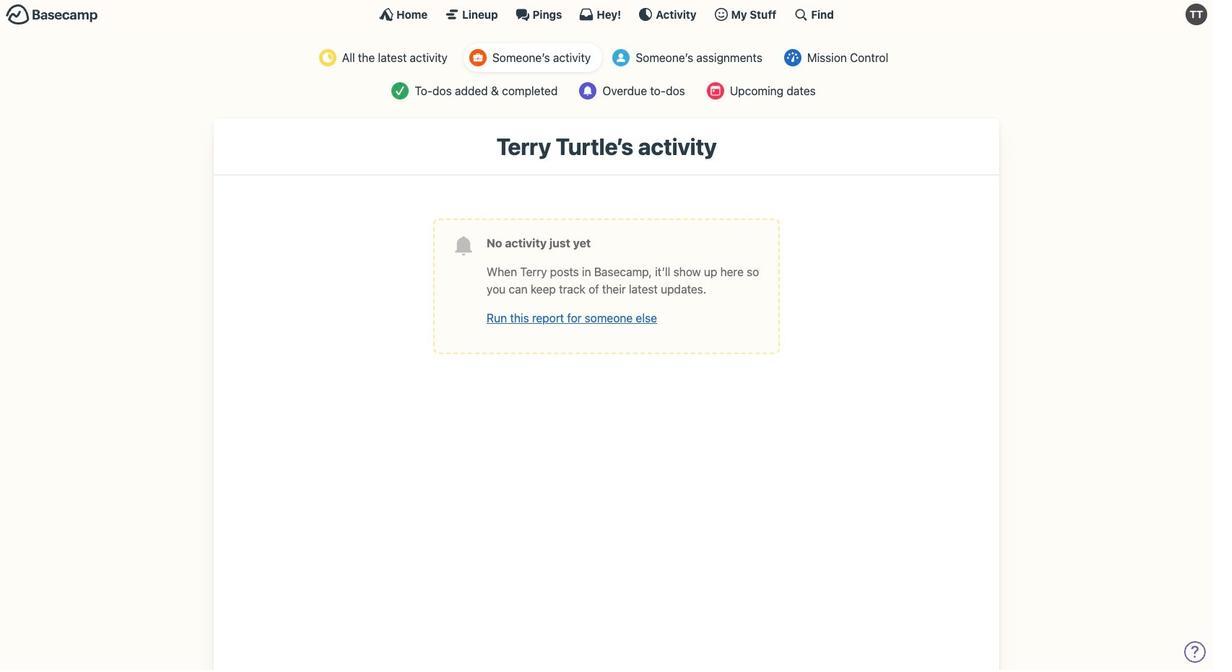 Task type: locate. For each thing, give the bounding box(es) containing it.
keyboard shortcut: ⌘ + / image
[[794, 7, 808, 22]]

person report image
[[469, 49, 487, 66]]

terry turtle image
[[1186, 4, 1207, 25]]

switch accounts image
[[6, 4, 98, 26]]

activity report image
[[319, 49, 336, 66]]

assignment image
[[613, 49, 630, 66]]



Task type: describe. For each thing, give the bounding box(es) containing it.
todo image
[[392, 82, 409, 100]]

event image
[[707, 82, 724, 100]]

main element
[[0, 0, 1213, 28]]

gauge image
[[784, 49, 801, 66]]

reminder image
[[579, 82, 597, 100]]



Task type: vqa. For each thing, say whether or not it's contained in the screenshot.
event 'image'
yes



